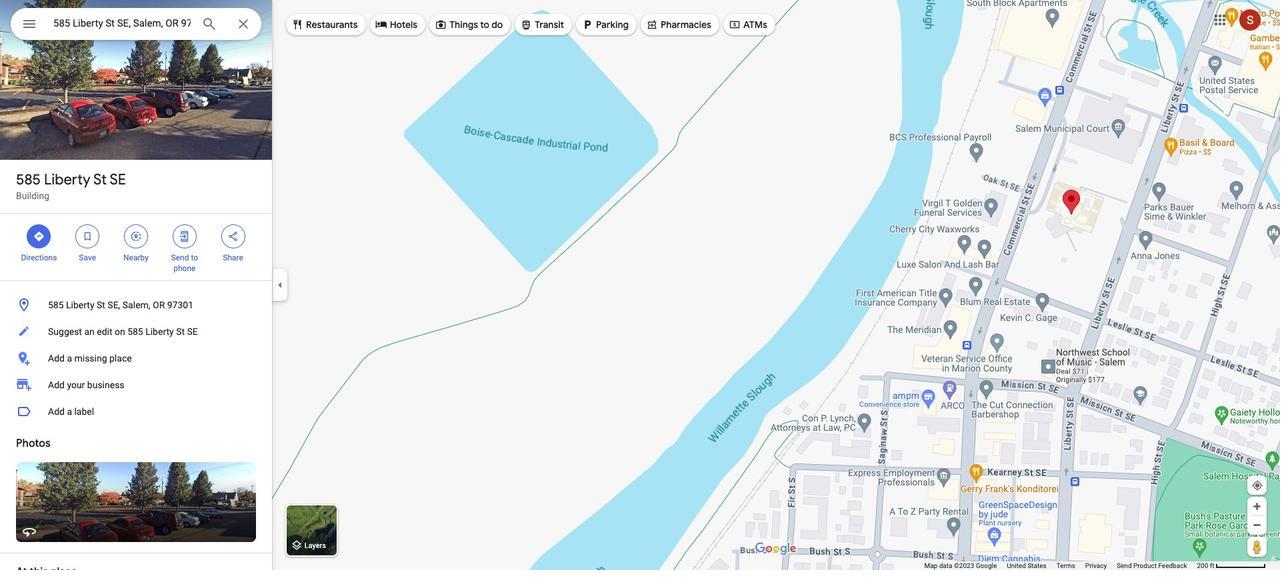 Task type: locate. For each thing, give the bounding box(es) containing it.
2 vertical spatial liberty
[[146, 327, 174, 337]]

2 a from the top
[[67, 407, 72, 417]]

1 vertical spatial to
[[191, 253, 198, 263]]

a
[[67, 353, 72, 364], [67, 407, 72, 417]]

2 add from the top
[[48, 380, 65, 391]]

0 vertical spatial a
[[67, 353, 72, 364]]

585 liberty st se, salem, or 97301
[[48, 300, 193, 311]]

585 liberty st se main content
[[0, 0, 272, 571]]

directions
[[21, 253, 57, 263]]

add a missing place button
[[0, 345, 272, 372]]

phone
[[174, 264, 196, 273]]

send inside button
[[1117, 563, 1132, 570]]

hotels
[[390, 19, 418, 31]]

your
[[67, 380, 85, 391]]

None field
[[53, 15, 191, 31]]

2 vertical spatial st
[[176, 327, 185, 337]]

0 vertical spatial st
[[93, 171, 107, 189]]

0 horizontal spatial 585
[[16, 171, 41, 189]]

send left product
[[1117, 563, 1132, 570]]

transit
[[535, 19, 564, 31]]

pharmacies
[[661, 19, 712, 31]]

photos
[[16, 437, 50, 451]]

send for send to phone
[[171, 253, 189, 263]]

se inside the 585 liberty st se building
[[110, 171, 126, 189]]

liberty for se,
[[66, 300, 94, 311]]

an
[[84, 327, 95, 337]]

add left label
[[48, 407, 65, 417]]

1 vertical spatial st
[[97, 300, 105, 311]]

st for se,
[[97, 300, 105, 311]]

1 vertical spatial liberty
[[66, 300, 94, 311]]

a for label
[[67, 407, 72, 417]]

1 vertical spatial send
[[1117, 563, 1132, 570]]

st down the 97301
[[176, 327, 185, 337]]


[[520, 17, 532, 32]]

1 horizontal spatial 585
[[48, 300, 64, 311]]

0 vertical spatial to
[[480, 19, 490, 31]]

save
[[79, 253, 96, 263]]

ft
[[1210, 563, 1215, 570]]

585 up suggest on the bottom left
[[48, 300, 64, 311]]

200 ft button
[[1197, 563, 1266, 570]]

send up phone
[[171, 253, 189, 263]]

liberty inside "585 liberty st se, salem, or 97301" button
[[66, 300, 94, 311]]

st inside the 585 liberty st se building
[[93, 171, 107, 189]]

united states
[[1007, 563, 1047, 570]]

add left your
[[48, 380, 65, 391]]

zoom in image
[[1252, 502, 1262, 512]]

add for add your business
[[48, 380, 65, 391]]

0 horizontal spatial send
[[171, 253, 189, 263]]

to inside  things to do
[[480, 19, 490, 31]]

0 vertical spatial 585
[[16, 171, 41, 189]]

585
[[16, 171, 41, 189], [48, 300, 64, 311], [127, 327, 143, 337]]

feedback
[[1159, 563, 1187, 570]]

585 inside the 585 liberty st se building
[[16, 171, 41, 189]]

liberty down or
[[146, 327, 174, 337]]

 atms
[[729, 17, 768, 32]]

st
[[93, 171, 107, 189], [97, 300, 105, 311], [176, 327, 185, 337]]

atms
[[744, 19, 768, 31]]

business
[[87, 380, 124, 391]]

1 horizontal spatial send
[[1117, 563, 1132, 570]]

send inside send to phone
[[171, 253, 189, 263]]

se
[[110, 171, 126, 189], [187, 327, 198, 337]]

2 vertical spatial 585
[[127, 327, 143, 337]]


[[582, 17, 594, 32]]

liberty up "building"
[[44, 171, 90, 189]]


[[179, 229, 191, 244]]

0 vertical spatial se
[[110, 171, 126, 189]]

st inside "585 liberty st se, salem, or 97301" button
[[97, 300, 105, 311]]


[[130, 229, 142, 244]]

add
[[48, 353, 65, 364], [48, 380, 65, 391], [48, 407, 65, 417]]

585 up "building"
[[16, 171, 41, 189]]

585 Liberty St SE, Salem, OR 97301 field
[[11, 8, 261, 40]]

2 horizontal spatial 585
[[127, 327, 143, 337]]

states
[[1028, 563, 1047, 570]]

add your business link
[[0, 372, 272, 399]]

add a label
[[48, 407, 94, 417]]

add down suggest on the bottom left
[[48, 353, 65, 364]]

0 vertical spatial add
[[48, 353, 65, 364]]

se,
[[108, 300, 120, 311]]

1 vertical spatial 585
[[48, 300, 64, 311]]

200 ft
[[1197, 563, 1215, 570]]

footer containing map data ©2023 google
[[925, 562, 1197, 571]]

liberty inside the 585 liberty st se building
[[44, 171, 90, 189]]

585 inside button
[[127, 327, 143, 337]]

st inside suggest an edit on 585 liberty st se button
[[176, 327, 185, 337]]

suggest
[[48, 327, 82, 337]]

1 a from the top
[[67, 353, 72, 364]]

send
[[171, 253, 189, 263], [1117, 563, 1132, 570]]

2 vertical spatial add
[[48, 407, 65, 417]]

google maps element
[[0, 0, 1280, 571]]

on
[[115, 327, 125, 337]]

liberty inside suggest an edit on 585 liberty st se button
[[146, 327, 174, 337]]


[[33, 229, 45, 244]]

585 inside button
[[48, 300, 64, 311]]


[[435, 17, 447, 32]]

a left label
[[67, 407, 72, 417]]

1 vertical spatial se
[[187, 327, 198, 337]]

suggest an edit on 585 liberty st se button
[[0, 319, 272, 345]]

a for missing
[[67, 353, 72, 364]]

privacy button
[[1086, 562, 1107, 571]]

liberty
[[44, 171, 90, 189], [66, 300, 94, 311], [146, 327, 174, 337]]

footer
[[925, 562, 1197, 571]]


[[81, 229, 93, 244]]

parking
[[596, 19, 629, 31]]

3 add from the top
[[48, 407, 65, 417]]

 search field
[[11, 8, 261, 43]]

send to phone
[[171, 253, 198, 273]]

show your location image
[[1252, 480, 1264, 492]]

st up ""
[[93, 171, 107, 189]]

0 horizontal spatial to
[[191, 253, 198, 263]]

0 vertical spatial send
[[171, 253, 189, 263]]

0 vertical spatial liberty
[[44, 171, 90, 189]]

1 horizontal spatial to
[[480, 19, 490, 31]]

st left se, at the bottom left of the page
[[97, 300, 105, 311]]

1 horizontal spatial se
[[187, 327, 198, 337]]

1 vertical spatial add
[[48, 380, 65, 391]]

share
[[223, 253, 243, 263]]

1 vertical spatial a
[[67, 407, 72, 417]]

a left missing
[[67, 353, 72, 364]]

restaurants
[[306, 19, 358, 31]]

to up phone
[[191, 253, 198, 263]]

add for add a missing place
[[48, 353, 65, 364]]

liberty up an
[[66, 300, 94, 311]]

1 add from the top
[[48, 353, 65, 364]]

585 right on
[[127, 327, 143, 337]]

0 horizontal spatial se
[[110, 171, 126, 189]]

place
[[109, 353, 132, 364]]

united states button
[[1007, 562, 1047, 571]]

to left do
[[480, 19, 490, 31]]

to
[[480, 19, 490, 31], [191, 253, 198, 263]]



Task type: vqa. For each thing, say whether or not it's contained in the screenshot.
the bottom Liberty
yes



Task type: describe. For each thing, give the bounding box(es) containing it.
things
[[450, 19, 478, 31]]

liberty for se
[[44, 171, 90, 189]]

©2023
[[954, 563, 975, 570]]

 transit
[[520, 17, 564, 32]]

product
[[1134, 563, 1157, 570]]

nearby
[[123, 253, 149, 263]]

none field inside 585 liberty st se, salem, or 97301 field
[[53, 15, 191, 31]]

add a label button
[[0, 399, 272, 425]]

585 for se,
[[48, 300, 64, 311]]

data
[[939, 563, 953, 570]]

actions for 585 liberty st se region
[[0, 214, 272, 281]]


[[375, 17, 387, 32]]

 things to do
[[435, 17, 503, 32]]

edit
[[97, 327, 112, 337]]

map
[[925, 563, 938, 570]]

 pharmacies
[[646, 17, 712, 32]]

97301
[[167, 300, 193, 311]]

add your business
[[48, 380, 124, 391]]

united
[[1007, 563, 1026, 570]]

zoom out image
[[1252, 521, 1262, 531]]

add for add a label
[[48, 407, 65, 417]]

 hotels
[[375, 17, 418, 32]]

add a missing place
[[48, 353, 132, 364]]

google account: sheryl atherton  
(sheryl.atherton@adept.ai) image
[[1240, 9, 1261, 30]]

st for se
[[93, 171, 107, 189]]

salem,
[[123, 300, 150, 311]]

layers
[[305, 542, 326, 551]]

or
[[153, 300, 165, 311]]


[[646, 17, 658, 32]]

label
[[74, 407, 94, 417]]

google
[[976, 563, 997, 570]]

suggest an edit on 585 liberty st se
[[48, 327, 198, 337]]

200
[[1197, 563, 1209, 570]]

 parking
[[582, 17, 629, 32]]

 button
[[11, 8, 48, 43]]


[[227, 229, 239, 244]]

footer inside google maps element
[[925, 562, 1197, 571]]

terms
[[1057, 563, 1076, 570]]

585 liberty st se building
[[16, 171, 126, 201]]

missing
[[74, 353, 107, 364]]

send for send product feedback
[[1117, 563, 1132, 570]]


[[21, 15, 37, 33]]

se inside button
[[187, 327, 198, 337]]

send product feedback button
[[1117, 562, 1187, 571]]

 restaurants
[[291, 17, 358, 32]]

send product feedback
[[1117, 563, 1187, 570]]


[[729, 17, 741, 32]]

do
[[492, 19, 503, 31]]

collapse side panel image
[[273, 278, 287, 293]]

map data ©2023 google
[[925, 563, 997, 570]]

to inside send to phone
[[191, 253, 198, 263]]

585 for se
[[16, 171, 41, 189]]

show street view coverage image
[[1248, 538, 1267, 558]]


[[291, 17, 303, 32]]

585 liberty st se, salem, or 97301 button
[[0, 292, 272, 319]]

terms button
[[1057, 562, 1076, 571]]

privacy
[[1086, 563, 1107, 570]]

building
[[16, 191, 49, 201]]



